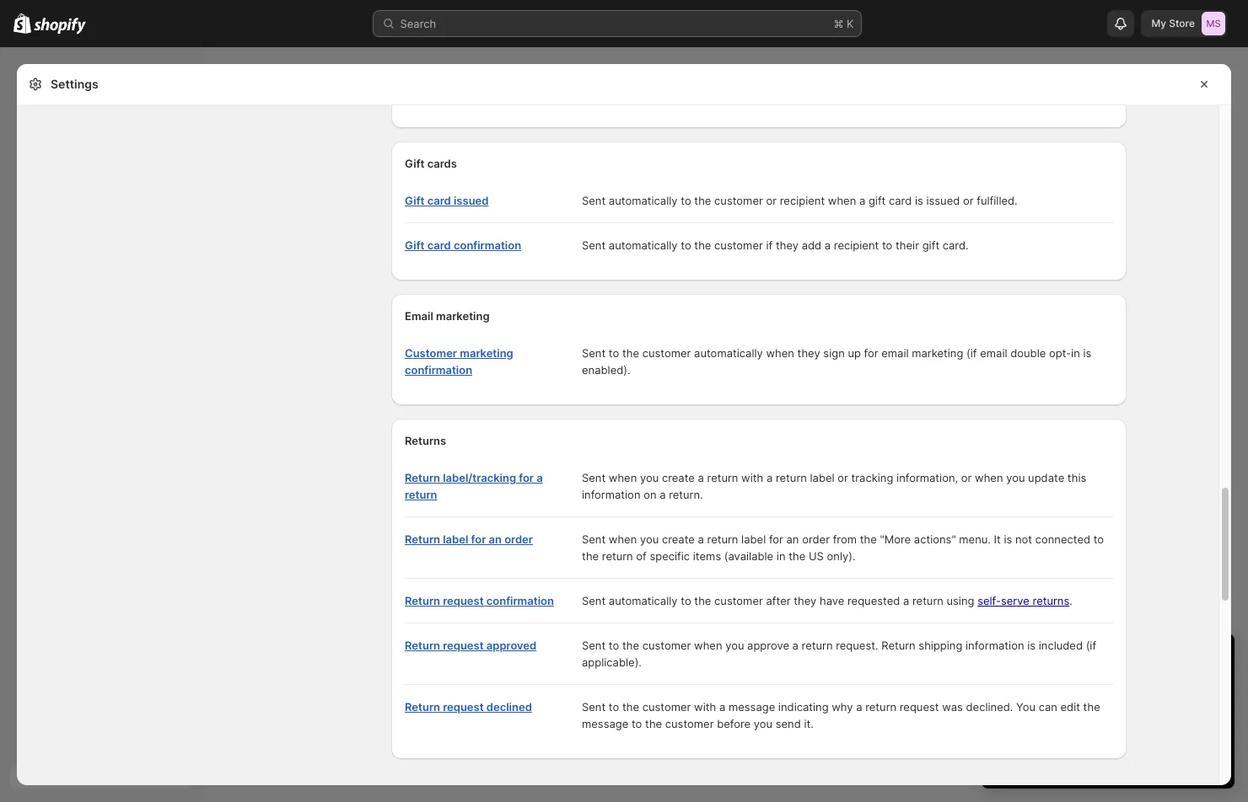 Task type: vqa. For each thing, say whether or not it's contained in the screenshot.
text field
no



Task type: locate. For each thing, give the bounding box(es) containing it.
2 order from the left
[[802, 533, 830, 547]]

request down return request confirmation link
[[443, 639, 484, 653]]

3 days left in your trial
[[999, 649, 1176, 670]]

1 horizontal spatial in
[[1071, 347, 1080, 360]]

(available
[[724, 550, 774, 563]]

sent for sent to the customer automatically when they sign up for email marketing (if email double opt-in is enabled).
[[582, 347, 606, 360]]

1 vertical spatial trial
[[1025, 680, 1045, 693]]

recipient
[[780, 194, 825, 207], [834, 239, 879, 252]]

return inside return label/tracking for a return
[[405, 471, 440, 485]]

2 an from the left
[[787, 533, 799, 547]]

0 horizontal spatial 3
[[999, 649, 1009, 670]]

for right the "label/tracking"
[[519, 471, 534, 485]]

create inside sent when you create a return label for an order from the "more actions" menu. it is not connected to the return of specific items (available in the us only).
[[662, 533, 695, 547]]

plan inside the select a plan to extend your shopify trial for just $1/month for your first 3 months.
[[1043, 707, 1065, 720]]

1 horizontal spatial (if
[[1086, 639, 1097, 653]]

3 right first
[[1157, 724, 1164, 737]]

just
[[1016, 724, 1035, 737]]

shopify image
[[13, 13, 31, 34]]

it
[[994, 533, 1001, 547]]

confirmation for request
[[487, 595, 554, 608]]

plan for select a plan to extend your shopify trial for just $1/month for your first 3 months.
[[1043, 707, 1065, 720]]

label down return label/tracking for a return
[[443, 533, 468, 547]]

card down cards
[[427, 194, 451, 207]]

7 sent from the top
[[582, 639, 606, 653]]

sent inside sent to the customer when you approve a return request. return shipping information is included (if applicable).
[[582, 639, 606, 653]]

information up your
[[966, 639, 1024, 653]]

information up of
[[582, 488, 641, 502]]

order down return label/tracking for a return
[[504, 533, 533, 547]]

1 vertical spatial on
[[1076, 680, 1089, 693]]

edit
[[1061, 701, 1080, 714]]

1 create from the top
[[662, 471, 695, 485]]

create up specific
[[662, 533, 695, 547]]

1 vertical spatial they
[[798, 347, 820, 360]]

1 vertical spatial 3
[[1157, 724, 1164, 737]]

they right after
[[794, 595, 817, 608]]

customer
[[714, 194, 763, 207], [714, 239, 763, 252], [642, 347, 691, 360], [714, 595, 763, 608], [642, 639, 691, 653], [642, 701, 691, 714], [665, 718, 714, 731]]

5 sent from the top
[[582, 533, 606, 547]]

select up just
[[999, 707, 1031, 720]]

1 horizontal spatial plan
[[1119, 754, 1139, 767]]

message down applicable).
[[582, 718, 629, 731]]

1 horizontal spatial email
[[980, 347, 1008, 360]]

gift card issued
[[405, 194, 489, 207]]

is right opt-
[[1083, 347, 1092, 360]]

they for add
[[776, 239, 799, 252]]

label up (available
[[741, 533, 766, 547]]

0 vertical spatial your
[[1106, 649, 1141, 670]]

on inside 3 days left in your trial element
[[1076, 680, 1089, 693]]

gift down gift cards
[[405, 194, 425, 207]]

3 inside dropdown button
[[999, 649, 1009, 670]]

card for issued
[[427, 194, 451, 207]]

or left fulfilled.
[[963, 194, 974, 207]]

trial up the months.
[[1189, 707, 1209, 720]]

an left from
[[787, 533, 799, 547]]

settings dialog
[[17, 0, 1231, 803]]

1 horizontal spatial select
[[1077, 754, 1108, 767]]

select inside the select a plan to extend your shopify trial for just $1/month for your first 3 months.
[[999, 707, 1031, 720]]

email left double
[[980, 347, 1008, 360]]

0 horizontal spatial with
[[694, 701, 716, 714]]

marketing right up
[[912, 347, 964, 360]]

for left just
[[999, 724, 1013, 737]]

or left the tracking
[[838, 471, 848, 485]]

customer
[[405, 347, 457, 360]]

is right it
[[1004, 533, 1012, 547]]

return down the 'return request approved'
[[405, 701, 440, 714]]

1 vertical spatial with
[[694, 701, 716, 714]]

message up the before at the bottom of the page
[[729, 701, 775, 714]]

0 vertical spatial on
[[644, 488, 657, 502]]

1 horizontal spatial gift
[[922, 239, 940, 252]]

1 horizontal spatial information
[[966, 639, 1024, 653]]

1 vertical spatial create
[[662, 533, 695, 547]]

1 horizontal spatial with
[[741, 471, 764, 485]]

using
[[947, 595, 975, 608]]

sent for sent automatically to the customer after they have requested a return using self-serve returns .
[[582, 595, 606, 608]]

1 vertical spatial (if
[[1086, 639, 1097, 653]]

0 vertical spatial gift
[[869, 194, 886, 207]]

they left sign
[[798, 347, 820, 360]]

marketing inside sent to the customer automatically when they sign up for email marketing (if email double opt-in is enabled).
[[912, 347, 964, 360]]

6 sent from the top
[[582, 595, 606, 608]]

marketing for customer marketing confirmation
[[460, 347, 513, 360]]

shopify
[[1147, 707, 1186, 720]]

0 horizontal spatial select
[[999, 707, 1031, 720]]

trial inside dropdown button
[[1146, 649, 1176, 670]]

sent for sent automatically to the customer if they add a recipient to their gift card.
[[582, 239, 606, 252]]

3 up your
[[999, 649, 1009, 670]]

issued up gift card confirmation
[[454, 194, 489, 207]]

return down return request confirmation link
[[405, 639, 440, 653]]

create up return.
[[662, 471, 695, 485]]

1 vertical spatial message
[[582, 718, 629, 731]]

recipient up add
[[780, 194, 825, 207]]

sent to the customer with a message indicating why a return request was declined. you can edit the message to the customer before you send it.
[[582, 701, 1101, 731]]

0 horizontal spatial information
[[582, 488, 641, 502]]

2 horizontal spatial trial
[[1189, 707, 1209, 720]]

0 vertical spatial create
[[662, 471, 695, 485]]

return label for an order link
[[405, 533, 533, 547]]

email right up
[[882, 347, 909, 360]]

1 vertical spatial information
[[966, 639, 1024, 653]]

1 vertical spatial gift
[[405, 194, 425, 207]]

0 vertical spatial with
[[741, 471, 764, 485]]

1 vertical spatial in
[[777, 550, 786, 563]]

select down the select a plan to extend your shopify trial for just $1/month for your first 3 months. in the bottom right of the page
[[1077, 754, 1108, 767]]

gift for gift card issued
[[405, 194, 425, 207]]

0 vertical spatial trial
[[1146, 649, 1176, 670]]

0 vertical spatial select
[[999, 707, 1031, 720]]

1 sent from the top
[[582, 194, 606, 207]]

0 horizontal spatial an
[[489, 533, 502, 547]]

create for return.
[[662, 471, 695, 485]]

return down returns
[[405, 471, 440, 485]]

request.
[[836, 639, 878, 653]]

your up the 'october'
[[1106, 649, 1141, 670]]

card down gift card issued
[[427, 239, 451, 252]]

to
[[681, 194, 691, 207], [681, 239, 691, 252], [882, 239, 893, 252], [609, 347, 619, 360], [1094, 533, 1104, 547], [681, 595, 691, 608], [609, 639, 619, 653], [609, 701, 619, 714], [1068, 707, 1079, 720], [632, 718, 642, 731]]

2 vertical spatial confirmation
[[487, 595, 554, 608]]

0 horizontal spatial issued
[[454, 194, 489, 207]]

is inside sent to the customer when you approve a return request. return shipping information is included (if applicable).
[[1027, 639, 1036, 653]]

return up return request approved link
[[405, 595, 440, 608]]

order up us
[[802, 533, 830, 547]]

sent inside sent to the customer with a message indicating why a return request was declined. you can edit the message to the customer before you send it.
[[582, 701, 606, 714]]

8 sent from the top
[[582, 701, 606, 714]]

returns
[[405, 434, 446, 448]]

0 horizontal spatial on
[[644, 488, 657, 502]]

2 vertical spatial in
[[1088, 649, 1101, 670]]

the inside sent to the customer automatically when they sign up for email marketing (if email double opt-in is enabled).
[[622, 347, 639, 360]]

my store
[[1152, 17, 1195, 30]]

0 vertical spatial information
[[582, 488, 641, 502]]

confirmation down customer
[[405, 364, 472, 377]]

on
[[644, 488, 657, 502], [1076, 680, 1089, 693]]

confirmation
[[454, 239, 521, 252], [405, 364, 472, 377], [487, 595, 554, 608]]

when inside sent to the customer automatically when they sign up for email marketing (if email double opt-in is enabled).
[[766, 347, 794, 360]]

0 horizontal spatial recipient
[[780, 194, 825, 207]]

1 horizontal spatial label
[[741, 533, 766, 547]]

return inside sent to the customer when you approve a return request. return shipping information is included (if applicable).
[[882, 639, 916, 653]]

request left was
[[900, 701, 939, 714]]

on right ends
[[1076, 680, 1089, 693]]

can
[[1039, 701, 1058, 714]]

marketing down email marketing
[[460, 347, 513, 360]]

automatically for sent automatically to the customer or recipient when a gift card is issued or fulfilled.
[[609, 194, 678, 207]]

for
[[864, 347, 879, 360], [519, 471, 534, 485], [471, 533, 486, 547], [769, 533, 783, 547], [999, 724, 1013, 737], [1090, 724, 1104, 737]]

1 gift from the top
[[405, 157, 425, 170]]

plan
[[1043, 707, 1065, 720], [1119, 754, 1139, 767]]

(if inside sent to the customer automatically when they sign up for email marketing (if email double opt-in is enabled).
[[967, 347, 977, 360]]

they inside sent to the customer automatically when they sign up for email marketing (if email double opt-in is enabled).
[[798, 347, 820, 360]]

2 gift from the top
[[405, 194, 425, 207]]

0 horizontal spatial order
[[504, 533, 533, 547]]

in right left
[[1088, 649, 1101, 670]]

confirmation down gift card issued
[[454, 239, 521, 252]]

1 horizontal spatial trial
[[1146, 649, 1176, 670]]

return
[[707, 471, 738, 485], [776, 471, 807, 485], [405, 488, 437, 502], [707, 533, 738, 547], [602, 550, 633, 563], [913, 595, 944, 608], [802, 639, 833, 653], [866, 701, 897, 714]]

is left included
[[1027, 639, 1036, 653]]

confirmation for card
[[454, 239, 521, 252]]

0 horizontal spatial email
[[882, 347, 909, 360]]

0 horizontal spatial gift
[[869, 194, 886, 207]]

recipient right add
[[834, 239, 879, 252]]

(if
[[967, 347, 977, 360], [1086, 639, 1097, 653]]

trial
[[1146, 649, 1176, 670], [1025, 680, 1045, 693], [1189, 707, 1209, 720]]

return inside return label/tracking for a return
[[405, 488, 437, 502]]

information,
[[897, 471, 958, 485]]

sent for sent automatically to the customer or recipient when a gift card is issued or fulfilled.
[[582, 194, 606, 207]]

is inside sent when you create a return label for an order from the "more actions" menu. it is not connected to the return of specific items (available in the us only).
[[1004, 533, 1012, 547]]

connected
[[1035, 533, 1091, 547]]

2 horizontal spatial label
[[810, 471, 835, 485]]

an down return label/tracking for a return
[[489, 533, 502, 547]]

1 horizontal spatial message
[[729, 701, 775, 714]]

your left first
[[1107, 724, 1130, 737]]

0 vertical spatial plan
[[1043, 707, 1065, 720]]

for up (available
[[769, 533, 783, 547]]

gift for gift card confirmation
[[405, 239, 425, 252]]

label
[[810, 471, 835, 485], [443, 533, 468, 547], [741, 533, 766, 547]]

sign
[[824, 347, 845, 360]]

on left return.
[[644, 488, 657, 502]]

sent to the customer automatically when they sign up for email marketing (if email double opt-in is enabled).
[[582, 347, 1092, 377]]

or
[[766, 194, 777, 207], [963, 194, 974, 207], [838, 471, 848, 485], [961, 471, 972, 485]]

in right double
[[1071, 347, 1080, 360]]

0 vertical spatial confirmation
[[454, 239, 521, 252]]

double
[[1011, 347, 1046, 360]]

message
[[729, 701, 775, 714], [582, 718, 629, 731]]

create
[[662, 471, 695, 485], [662, 533, 695, 547]]

.
[[1070, 595, 1073, 608]]

a inside the select a plan to extend your shopify trial for just $1/month for your first 3 months.
[[1034, 707, 1040, 720]]

2 horizontal spatial in
[[1088, 649, 1101, 670]]

gift card confirmation
[[405, 239, 521, 252]]

request up return request approved link
[[443, 595, 484, 608]]

1 vertical spatial confirmation
[[405, 364, 472, 377]]

2 vertical spatial trial
[[1189, 707, 1209, 720]]

0 horizontal spatial plan
[[1043, 707, 1065, 720]]

trial up you
[[1025, 680, 1045, 693]]

plan down first
[[1119, 754, 1139, 767]]

a inside sent when you create a return label for an order from the "more actions" menu. it is not connected to the return of specific items (available in the us only).
[[698, 533, 704, 547]]

label left the tracking
[[810, 471, 835, 485]]

to inside sent to the customer automatically when they sign up for email marketing (if email double opt-in is enabled).
[[609, 347, 619, 360]]

in inside dropdown button
[[1088, 649, 1101, 670]]

1 vertical spatial your
[[1121, 707, 1144, 720]]

sent inside the sent when you create a return with a return label or tracking information, or when you update this information on a return.
[[582, 471, 606, 485]]

4 sent from the top
[[582, 471, 606, 485]]

3 sent from the top
[[582, 347, 606, 360]]

1 vertical spatial recipient
[[834, 239, 879, 252]]

gift card confirmation link
[[405, 239, 521, 252]]

marketing inside customer marketing confirmation
[[460, 347, 513, 360]]

2 vertical spatial your
[[1107, 724, 1130, 737]]

1 vertical spatial gift
[[922, 239, 940, 252]]

request left declined
[[443, 701, 484, 714]]

1 horizontal spatial issued
[[926, 194, 960, 207]]

customer inside sent to the customer when you approve a return request. return shipping information is included (if applicable).
[[642, 639, 691, 653]]

3 gift from the top
[[405, 239, 425, 252]]

trial up 28
[[1146, 649, 1176, 670]]

create inside the sent when you create a return with a return label or tracking information, or when you update this information on a return.
[[662, 471, 695, 485]]

sent when you create a return label for an order from the "more actions" menu. it is not connected to the return of specific items (available in the us only).
[[582, 533, 1104, 563]]

3 days left in your trial button
[[982, 634, 1235, 670]]

return.
[[669, 488, 703, 502]]

2 issued from the left
[[926, 194, 960, 207]]

⌘ k
[[834, 17, 854, 30]]

0 vertical spatial message
[[729, 701, 775, 714]]

1 horizontal spatial an
[[787, 533, 799, 547]]

1 horizontal spatial on
[[1076, 680, 1089, 693]]

0 horizontal spatial message
[[582, 718, 629, 731]]

0 horizontal spatial (if
[[967, 347, 977, 360]]

order
[[504, 533, 533, 547], [802, 533, 830, 547]]

1 horizontal spatial order
[[802, 533, 830, 547]]

declined.
[[966, 701, 1013, 714]]

before
[[717, 718, 751, 731]]

(if left double
[[967, 347, 977, 360]]

request
[[443, 595, 484, 608], [443, 639, 484, 653], [443, 701, 484, 714], [900, 701, 939, 714]]

0 horizontal spatial in
[[777, 550, 786, 563]]

dialog
[[1238, 64, 1248, 786]]

2 sent from the top
[[582, 239, 606, 252]]

automatically for sent automatically to the customer after they have requested a return using self-serve returns .
[[609, 595, 678, 608]]

0 vertical spatial 3
[[999, 649, 1009, 670]]

create for return
[[662, 533, 695, 547]]

they right if
[[776, 239, 799, 252]]

return for return request confirmation
[[405, 595, 440, 608]]

actions"
[[914, 533, 956, 547]]

gift left cards
[[405, 157, 425, 170]]

you inside sent to the customer when you approve a return request. return shipping information is included (if applicable).
[[726, 639, 744, 653]]

2 vertical spatial they
[[794, 595, 817, 608]]

1 horizontal spatial 3
[[1157, 724, 1164, 737]]

your up first
[[1121, 707, 1144, 720]]

self-
[[978, 595, 1001, 608]]

issued up card.
[[926, 194, 960, 207]]

october
[[1092, 680, 1136, 693]]

cards
[[427, 157, 457, 170]]

with
[[741, 471, 764, 485], [694, 701, 716, 714]]

sent automatically to the customer after they have requested a return using self-serve returns .
[[582, 595, 1073, 608]]

sent inside sent to the customer automatically when they sign up for email marketing (if email double opt-in is enabled).
[[582, 347, 606, 360]]

request for declined
[[443, 701, 484, 714]]

confirmation inside customer marketing confirmation
[[405, 364, 472, 377]]

0 vertical spatial they
[[776, 239, 799, 252]]

is inside sent to the customer automatically when they sign up for email marketing (if email double opt-in is enabled).
[[1083, 347, 1092, 360]]

is
[[915, 194, 923, 207], [1083, 347, 1092, 360], [1004, 533, 1012, 547], [1027, 639, 1036, 653]]

search
[[400, 17, 436, 30]]

a inside sent to the customer when you approve a return request. return shipping information is included (if applicable).
[[793, 639, 799, 653]]

marketing right email
[[436, 310, 490, 323]]

a
[[859, 194, 866, 207], [825, 239, 831, 252], [537, 471, 543, 485], [698, 471, 704, 485], [767, 471, 773, 485], [660, 488, 666, 502], [698, 533, 704, 547], [903, 595, 910, 608], [793, 639, 799, 653], [719, 701, 726, 714], [856, 701, 862, 714], [1034, 707, 1040, 720], [1110, 754, 1116, 767]]

for inside sent to the customer automatically when they sign up for email marketing (if email double opt-in is enabled).
[[864, 347, 879, 360]]

sent inside sent when you create a return label for an order from the "more actions" menu. it is not connected to the return of specific items (available in the us only).
[[582, 533, 606, 547]]

sent for sent when you create a return with a return label or tracking information, or when you update this information on a return.
[[582, 471, 606, 485]]

up
[[848, 347, 861, 360]]

the
[[694, 194, 711, 207], [694, 239, 711, 252], [622, 347, 639, 360], [860, 533, 877, 547], [582, 550, 599, 563], [789, 550, 806, 563], [694, 595, 711, 608], [622, 639, 639, 653], [622, 701, 639, 714], [1084, 701, 1101, 714], [645, 718, 662, 731]]

in
[[1071, 347, 1080, 360], [777, 550, 786, 563], [1088, 649, 1101, 670]]

you inside sent when you create a return label for an order from the "more actions" menu. it is not connected to the return of specific items (available in the us only).
[[640, 533, 659, 547]]

sent for sent to the customer when you approve a return request. return shipping information is included (if applicable).
[[582, 639, 606, 653]]

in inside sent to the customer automatically when they sign up for email marketing (if email double opt-in is enabled).
[[1071, 347, 1080, 360]]

0 vertical spatial in
[[1071, 347, 1080, 360]]

1 vertical spatial select
[[1077, 754, 1108, 767]]

customer marketing confirmation
[[405, 347, 513, 377]]

"more
[[880, 533, 911, 547]]

1 vertical spatial plan
[[1119, 754, 1139, 767]]

for right up
[[864, 347, 879, 360]]

return right request.
[[882, 639, 916, 653]]

sent automatically to the customer or recipient when a gift card is issued or fulfilled.
[[582, 194, 1018, 207]]

2 create from the top
[[662, 533, 695, 547]]

confirmation up approved
[[487, 595, 554, 608]]

plan up "$1/month"
[[1043, 707, 1065, 720]]

with inside the sent when you create a return with a return label or tracking information, or when you update this information on a return.
[[741, 471, 764, 485]]

request for confirmation
[[443, 595, 484, 608]]

0 vertical spatial (if
[[967, 347, 977, 360]]

sent when you create a return with a return label or tracking information, or when you update this information on a return.
[[582, 471, 1087, 502]]

(if right left
[[1086, 639, 1097, 653]]

in right (available
[[777, 550, 786, 563]]

they
[[776, 239, 799, 252], [798, 347, 820, 360], [794, 595, 817, 608]]

gift down gift card issued
[[405, 239, 425, 252]]

return down return label/tracking for a return
[[405, 533, 440, 547]]

2 vertical spatial gift
[[405, 239, 425, 252]]

to inside sent when you create a return label for an order from the "more actions" menu. it is not connected to the return of specific items (available in the us only).
[[1094, 533, 1104, 547]]

your trial ends on october 28
[[999, 680, 1153, 693]]

sent to the customer when you approve a return request. return shipping information is included (if applicable).
[[582, 639, 1097, 670]]

automatically
[[609, 194, 678, 207], [609, 239, 678, 252], [694, 347, 763, 360], [609, 595, 678, 608]]

have
[[820, 595, 845, 608]]

0 vertical spatial gift
[[405, 157, 425, 170]]

with inside sent to the customer with a message indicating why a return request was declined. you can edit the message to the customer before you send it.
[[694, 701, 716, 714]]



Task type: describe. For each thing, give the bounding box(es) containing it.
they for have
[[794, 595, 817, 608]]

send
[[776, 718, 801, 731]]

tracking
[[852, 471, 894, 485]]

requested
[[848, 595, 900, 608]]

email
[[405, 310, 433, 323]]

0 horizontal spatial trial
[[1025, 680, 1045, 693]]

marketing for email marketing
[[436, 310, 490, 323]]

why
[[832, 701, 853, 714]]

applicable).
[[582, 656, 642, 670]]

my store image
[[1202, 12, 1226, 35]]

return label/tracking for a return
[[405, 471, 543, 502]]

when inside sent when you create a return label for an order from the "more actions" menu. it is not connected to the return of specific items (available in the us only).
[[609, 533, 637, 547]]

left
[[1057, 649, 1083, 670]]

only).
[[827, 550, 856, 563]]

for down extend
[[1090, 724, 1104, 737]]

information inside sent to the customer when you approve a return request. return shipping information is included (if applicable).
[[966, 639, 1024, 653]]

return for return label for an order
[[405, 533, 440, 547]]

request inside sent to the customer with a message indicating why a return request was declined. you can edit the message to the customer before you send it.
[[900, 701, 939, 714]]

return request confirmation link
[[405, 595, 554, 608]]

serve
[[1001, 595, 1030, 608]]

return request approved
[[405, 639, 537, 653]]

$1/month
[[1038, 724, 1087, 737]]

if
[[766, 239, 773, 252]]

approved
[[487, 639, 537, 653]]

days
[[1014, 649, 1052, 670]]

declined
[[487, 701, 532, 714]]

shipping
[[919, 639, 963, 653]]

items
[[693, 550, 721, 563]]

add
[[802, 239, 822, 252]]

return label/tracking for a return link
[[405, 471, 543, 502]]

information inside the sent when you create a return with a return label or tracking information, or when you update this information on a return.
[[582, 488, 641, 502]]

return request declined
[[405, 701, 532, 714]]

return for return request approved
[[405, 639, 440, 653]]

you inside sent to the customer with a message indicating why a return request was declined. you can edit the message to the customer before you send it.
[[754, 718, 773, 731]]

indicating
[[778, 701, 829, 714]]

select for select a plan to extend your shopify trial for just $1/month for your first 3 months.
[[999, 707, 1031, 720]]

or right information,
[[961, 471, 972, 485]]

return label for an order
[[405, 533, 533, 547]]

1 horizontal spatial recipient
[[834, 239, 879, 252]]

to inside sent to the customer when you approve a return request. return shipping information is included (if applicable).
[[609, 639, 619, 653]]

settings
[[51, 77, 98, 91]]

card.
[[943, 239, 969, 252]]

label/tracking
[[443, 471, 516, 485]]

3 days left in your trial element
[[982, 678, 1235, 789]]

1 email from the left
[[882, 347, 909, 360]]

customer inside sent to the customer automatically when they sign up for email marketing (if email double opt-in is enabled).
[[642, 347, 691, 360]]

included
[[1039, 639, 1083, 653]]

0 vertical spatial recipient
[[780, 194, 825, 207]]

store
[[1169, 17, 1195, 30]]

an inside sent when you create a return label for an order from the "more actions" menu. it is not connected to the return of specific items (available in the us only).
[[787, 533, 799, 547]]

is up their
[[915, 194, 923, 207]]

to inside the select a plan to extend your shopify trial for just $1/month for your first 3 months.
[[1068, 707, 1079, 720]]

request for approved
[[443, 639, 484, 653]]

card for confirmation
[[427, 239, 451, 252]]

trial inside the select a plan to extend your shopify trial for just $1/month for your first 3 months.
[[1189, 707, 1209, 720]]

not
[[1015, 533, 1032, 547]]

return request approved link
[[405, 639, 537, 653]]

select a plan to extend your shopify trial for just $1/month for your first 3 months.
[[999, 707, 1209, 737]]

it.
[[804, 718, 814, 731]]

a inside return label/tracking for a return
[[537, 471, 543, 485]]

select a plan
[[1077, 754, 1139, 767]]

label inside the sent when you create a return with a return label or tracking information, or when you update this information on a return.
[[810, 471, 835, 485]]

opt-
[[1049, 347, 1071, 360]]

us
[[809, 550, 824, 563]]

⌘
[[834, 17, 844, 30]]

automatically inside sent to the customer automatically when they sign up for email marketing (if email double opt-in is enabled).
[[694, 347, 763, 360]]

return for return request declined
[[405, 701, 440, 714]]

label inside sent when you create a return label for an order from the "more actions" menu. it is not connected to the return of specific items (available in the us only).
[[741, 533, 766, 547]]

your inside dropdown button
[[1106, 649, 1141, 670]]

when inside sent to the customer when you approve a return request. return shipping information is included (if applicable).
[[694, 639, 722, 653]]

1 an from the left
[[489, 533, 502, 547]]

ends
[[1048, 680, 1073, 693]]

specific
[[650, 550, 690, 563]]

1 order from the left
[[504, 533, 533, 547]]

for down return label/tracking for a return
[[471, 533, 486, 547]]

2 email from the left
[[980, 347, 1008, 360]]

automatically for sent automatically to the customer if they add a recipient to their gift card.
[[609, 239, 678, 252]]

you
[[1016, 701, 1036, 714]]

approve
[[747, 639, 789, 653]]

shopify image
[[34, 17, 86, 34]]

0 horizontal spatial label
[[443, 533, 468, 547]]

their
[[896, 239, 919, 252]]

enabled).
[[582, 364, 631, 377]]

your
[[999, 680, 1022, 693]]

the inside sent to the customer when you approve a return request. return shipping information is included (if applicable).
[[622, 639, 639, 653]]

on inside the sent when you create a return with a return label or tracking information, or when you update this information on a return.
[[644, 488, 657, 502]]

gift cards
[[405, 157, 457, 170]]

k
[[847, 17, 854, 30]]

28
[[1139, 680, 1153, 693]]

months.
[[1167, 724, 1209, 737]]

was
[[942, 701, 963, 714]]

of
[[636, 550, 647, 563]]

my
[[1152, 17, 1167, 30]]

or up if
[[766, 194, 777, 207]]

after
[[766, 595, 791, 608]]

in inside sent when you create a return label for an order from the "more actions" menu. it is not connected to the return of specific items (available in the us only).
[[777, 550, 786, 563]]

1 issued from the left
[[454, 194, 489, 207]]

3 inside the select a plan to extend your shopify trial for just $1/month for your first 3 months.
[[1157, 724, 1164, 737]]

return inside sent to the customer with a message indicating why a return request was declined. you can edit the message to the customer before you send it.
[[866, 701, 897, 714]]

(if inside sent to the customer when you approve a return request. return shipping information is included (if applicable).
[[1086, 639, 1097, 653]]

sent for sent to the customer with a message indicating why a return request was declined. you can edit the message to the customer before you send it.
[[582, 701, 606, 714]]

gift for gift cards
[[405, 157, 425, 170]]

confirmation for marketing
[[405, 364, 472, 377]]

for inside sent when you create a return label for an order from the "more actions" menu. it is not connected to the return of specific items (available in the us only).
[[769, 533, 783, 547]]

select a plan link
[[999, 749, 1218, 773]]

sent for sent when you create a return label for an order from the "more actions" menu. it is not connected to the return of specific items (available in the us only).
[[582, 533, 606, 547]]

return for return label/tracking for a return
[[405, 471, 440, 485]]

return request confirmation
[[405, 595, 554, 608]]

customer marketing confirmation link
[[405, 347, 513, 377]]

sent automatically to the customer if they add a recipient to their gift card.
[[582, 239, 969, 252]]

extend
[[1082, 707, 1118, 720]]

returns
[[1033, 595, 1070, 608]]

for inside return label/tracking for a return
[[519, 471, 534, 485]]

self-serve returns link
[[978, 595, 1070, 608]]

plan for select a plan
[[1119, 754, 1139, 767]]

gift card issued link
[[405, 194, 489, 207]]

select for select a plan
[[1077, 754, 1108, 767]]

card up their
[[889, 194, 912, 207]]

order inside sent when you create a return label for an order from the "more actions" menu. it is not connected to the return of specific items (available in the us only).
[[802, 533, 830, 547]]

return request declined link
[[405, 701, 532, 714]]

return inside sent to the customer when you approve a return request. return shipping information is included (if applicable).
[[802, 639, 833, 653]]

email marketing
[[405, 310, 490, 323]]

first
[[1133, 724, 1154, 737]]

from
[[833, 533, 857, 547]]

this
[[1068, 471, 1087, 485]]

they for sign
[[798, 347, 820, 360]]



